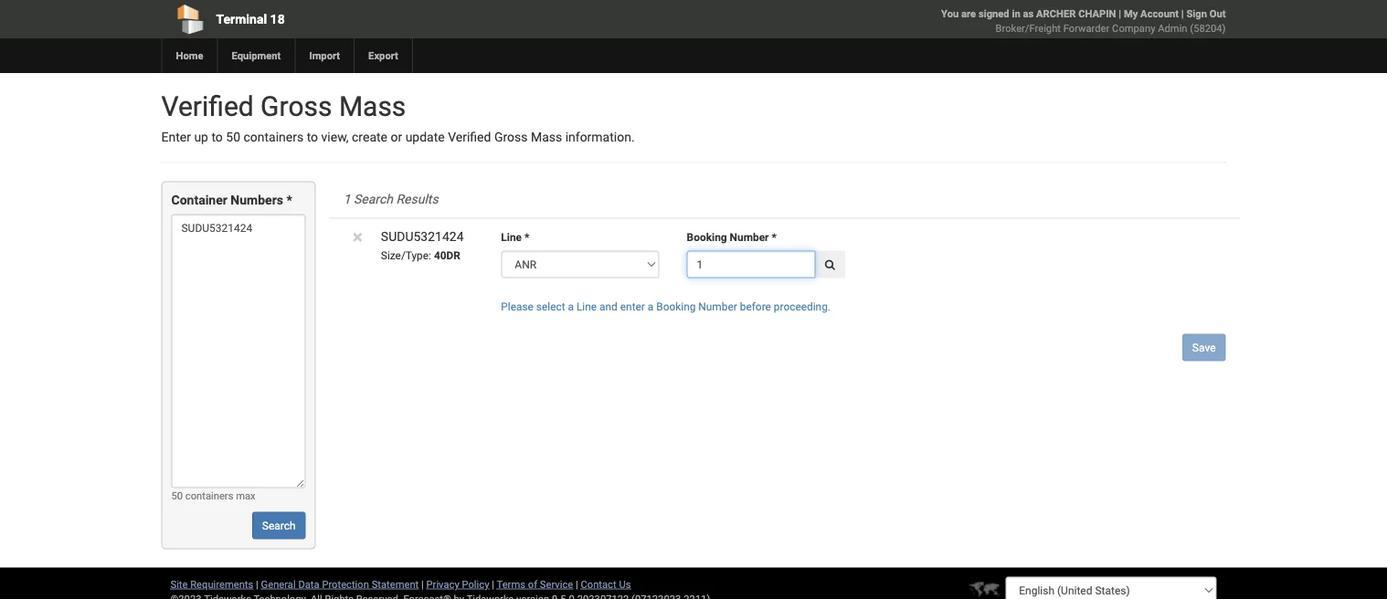 Task type: describe. For each thing, give the bounding box(es) containing it.
general
[[261, 579, 296, 590]]

please
[[501, 301, 534, 313]]

and
[[600, 301, 618, 313]]

results
[[396, 192, 438, 207]]

general data protection statement link
[[261, 579, 419, 590]]

my
[[1124, 8, 1138, 20]]

of
[[528, 579, 538, 590]]

statement
[[372, 579, 419, 590]]

0 vertical spatial booking
[[687, 231, 727, 244]]

data
[[298, 579, 320, 590]]

site
[[170, 579, 188, 590]]

50 inside the verified gross mass enter up to 50 containers to view, create or update verified gross mass information.
[[226, 130, 240, 145]]

18
[[270, 11, 285, 27]]

1 vertical spatial booking
[[657, 301, 696, 313]]

export
[[368, 50, 398, 62]]

terms of service link
[[497, 579, 573, 590]]

sudu5321424 size/type: 40dr
[[381, 229, 464, 262]]

search image
[[825, 259, 835, 270]]

save
[[1193, 341, 1216, 354]]

1 horizontal spatial mass
[[531, 130, 562, 145]]

privacy
[[426, 579, 460, 590]]

0 horizontal spatial line
[[501, 231, 522, 244]]

0 horizontal spatial mass
[[339, 90, 406, 122]]

site requirements link
[[170, 579, 253, 590]]

privacy policy link
[[426, 579, 489, 590]]

search button
[[252, 512, 306, 540]]

0 vertical spatial search
[[354, 192, 393, 207]]

sign out link
[[1187, 8, 1226, 20]]

contact us link
[[581, 579, 631, 590]]

50 containers max search
[[171, 490, 296, 532]]

2 to from the left
[[307, 130, 318, 145]]

1 vertical spatial number
[[699, 301, 738, 313]]

company
[[1113, 22, 1156, 34]]

signed
[[979, 8, 1010, 20]]

numbers
[[231, 193, 283, 208]]

1 to from the left
[[212, 130, 223, 145]]

proceeding.
[[774, 301, 831, 313]]

out
[[1210, 8, 1226, 20]]

verified gross mass enter up to 50 containers to view, create or update verified gross mass information.
[[161, 90, 635, 145]]

0 horizontal spatial verified
[[161, 90, 254, 122]]

you
[[942, 8, 959, 20]]

are
[[962, 8, 976, 20]]

1 vertical spatial verified
[[448, 130, 491, 145]]

Container Numbers * text field
[[171, 214, 306, 488]]

archer
[[1037, 8, 1076, 20]]

container numbers *
[[171, 193, 292, 208]]

terms
[[497, 579, 526, 590]]

in
[[1012, 8, 1021, 20]]

×
[[353, 226, 363, 249]]

sign
[[1187, 8, 1207, 20]]

| left "sign"
[[1182, 8, 1184, 20]]

please select a line and enter a booking number before proceeding.
[[501, 301, 831, 313]]

import link
[[295, 38, 354, 73]]

size/type:
[[381, 249, 431, 262]]

search inside 50 containers max search
[[262, 520, 296, 532]]

(58204)
[[1190, 22, 1226, 34]]

40dr
[[434, 249, 461, 262]]

terminal 18
[[216, 11, 285, 27]]

0 vertical spatial gross
[[261, 90, 332, 122]]



Task type: vqa. For each thing, say whether or not it's contained in the screenshot.
Out at the right top
yes



Task type: locate. For each thing, give the bounding box(es) containing it.
number left before
[[699, 301, 738, 313]]

containers inside the verified gross mass enter up to 50 containers to view, create or update verified gross mass information.
[[244, 130, 304, 145]]

containers inside 50 containers max search
[[185, 490, 233, 502]]

protection
[[322, 579, 369, 590]]

2 horizontal spatial *
[[772, 231, 777, 244]]

1 horizontal spatial 50
[[226, 130, 240, 145]]

* for booking number *
[[772, 231, 777, 244]]

50 inside 50 containers max search
[[171, 490, 183, 502]]

search right 1
[[354, 192, 393, 207]]

50
[[226, 130, 240, 145], [171, 490, 183, 502]]

1 horizontal spatial search
[[354, 192, 393, 207]]

gross right update on the left top of page
[[494, 130, 528, 145]]

mass left information.
[[531, 130, 562, 145]]

up
[[194, 130, 208, 145]]

container
[[171, 193, 228, 208]]

line
[[501, 231, 522, 244], [577, 301, 597, 313]]

* up please
[[525, 231, 530, 244]]

admin
[[1158, 22, 1188, 34]]

line up please
[[501, 231, 522, 244]]

sudu5321424
[[381, 229, 464, 244]]

mass up create
[[339, 90, 406, 122]]

save button
[[1183, 334, 1226, 361]]

create
[[352, 130, 388, 145]]

50 right up
[[226, 130, 240, 145]]

0 vertical spatial line
[[501, 231, 522, 244]]

2 a from the left
[[648, 301, 654, 313]]

0 horizontal spatial search
[[262, 520, 296, 532]]

1 horizontal spatial containers
[[244, 130, 304, 145]]

a right enter
[[648, 301, 654, 313]]

number
[[730, 231, 769, 244], [699, 301, 738, 313]]

1 horizontal spatial verified
[[448, 130, 491, 145]]

0 vertical spatial mass
[[339, 90, 406, 122]]

| left general
[[256, 579, 259, 590]]

chapin
[[1079, 8, 1117, 20]]

* up the booking number * text box
[[772, 231, 777, 244]]

1 vertical spatial 50
[[171, 490, 183, 502]]

view,
[[321, 130, 349, 145]]

| left my
[[1119, 8, 1122, 20]]

enter
[[161, 130, 191, 145]]

equipment
[[232, 50, 281, 62]]

50 left "max"
[[171, 490, 183, 502]]

containers left view,
[[244, 130, 304, 145]]

policy
[[462, 579, 489, 590]]

contact
[[581, 579, 617, 590]]

equipment link
[[217, 38, 295, 73]]

1 vertical spatial search
[[262, 520, 296, 532]]

Booking Number * text field
[[687, 251, 816, 278]]

my account link
[[1124, 8, 1179, 20]]

1 vertical spatial containers
[[185, 490, 233, 502]]

1 horizontal spatial gross
[[494, 130, 528, 145]]

forwarder
[[1064, 22, 1110, 34]]

gross up view,
[[261, 90, 332, 122]]

terminal
[[216, 11, 267, 27]]

| right policy
[[492, 579, 495, 590]]

verified right update on the left top of page
[[448, 130, 491, 145]]

or
[[391, 130, 402, 145]]

max
[[236, 490, 256, 502]]

terminal 18 link
[[161, 0, 589, 38]]

import
[[309, 50, 340, 62]]

line left and
[[577, 301, 597, 313]]

as
[[1023, 8, 1034, 20]]

gross
[[261, 90, 332, 122], [494, 130, 528, 145]]

1 search results
[[343, 192, 438, 207]]

| right service
[[576, 579, 578, 590]]

export link
[[354, 38, 412, 73]]

information.
[[566, 130, 635, 145]]

select
[[536, 301, 565, 313]]

verified
[[161, 90, 254, 122], [448, 130, 491, 145]]

1 horizontal spatial a
[[648, 301, 654, 313]]

home
[[176, 50, 203, 62]]

account
[[1141, 8, 1179, 20]]

* for container numbers *
[[287, 193, 292, 208]]

0 horizontal spatial to
[[212, 130, 223, 145]]

0 horizontal spatial 50
[[171, 490, 183, 502]]

1 a from the left
[[568, 301, 574, 313]]

line *
[[501, 231, 530, 244]]

to
[[212, 130, 223, 145], [307, 130, 318, 145]]

0 vertical spatial verified
[[161, 90, 254, 122]]

containers left "max"
[[185, 490, 233, 502]]

update
[[406, 130, 445, 145]]

a
[[568, 301, 574, 313], [648, 301, 654, 313]]

0 vertical spatial containers
[[244, 130, 304, 145]]

a right select on the left bottom of the page
[[568, 301, 574, 313]]

number up the booking number * text box
[[730, 231, 769, 244]]

1 horizontal spatial to
[[307, 130, 318, 145]]

enter
[[620, 301, 645, 313]]

booking number *
[[687, 231, 777, 244]]

you are signed in as archer chapin | my account | sign out broker/freight forwarder company admin (58204)
[[942, 8, 1226, 34]]

mass
[[339, 90, 406, 122], [531, 130, 562, 145]]

* right numbers
[[287, 193, 292, 208]]

us
[[619, 579, 631, 590]]

site requirements | general data protection statement | privacy policy | terms of service | contact us
[[170, 579, 631, 590]]

search up general
[[262, 520, 296, 532]]

before
[[740, 301, 771, 313]]

0 horizontal spatial containers
[[185, 490, 233, 502]]

service
[[540, 579, 573, 590]]

0 horizontal spatial *
[[287, 193, 292, 208]]

1
[[343, 192, 351, 207]]

broker/freight
[[996, 22, 1061, 34]]

|
[[1119, 8, 1122, 20], [1182, 8, 1184, 20], [256, 579, 259, 590], [421, 579, 424, 590], [492, 579, 495, 590], [576, 579, 578, 590]]

| left privacy
[[421, 579, 424, 590]]

1 horizontal spatial *
[[525, 231, 530, 244]]

containers
[[244, 130, 304, 145], [185, 490, 233, 502]]

× button
[[353, 226, 363, 249]]

1 vertical spatial mass
[[531, 130, 562, 145]]

booking up the booking number * text box
[[687, 231, 727, 244]]

to right up
[[212, 130, 223, 145]]

home link
[[161, 38, 217, 73]]

1 vertical spatial line
[[577, 301, 597, 313]]

search
[[354, 192, 393, 207], [262, 520, 296, 532]]

verified up up
[[161, 90, 254, 122]]

0 horizontal spatial a
[[568, 301, 574, 313]]

to left view,
[[307, 130, 318, 145]]

requirements
[[190, 579, 253, 590]]

1 vertical spatial gross
[[494, 130, 528, 145]]

*
[[287, 193, 292, 208], [525, 231, 530, 244], [772, 231, 777, 244]]

booking
[[687, 231, 727, 244], [657, 301, 696, 313]]

1 horizontal spatial line
[[577, 301, 597, 313]]

0 vertical spatial 50
[[226, 130, 240, 145]]

booking right enter
[[657, 301, 696, 313]]

0 horizontal spatial gross
[[261, 90, 332, 122]]

0 vertical spatial number
[[730, 231, 769, 244]]



